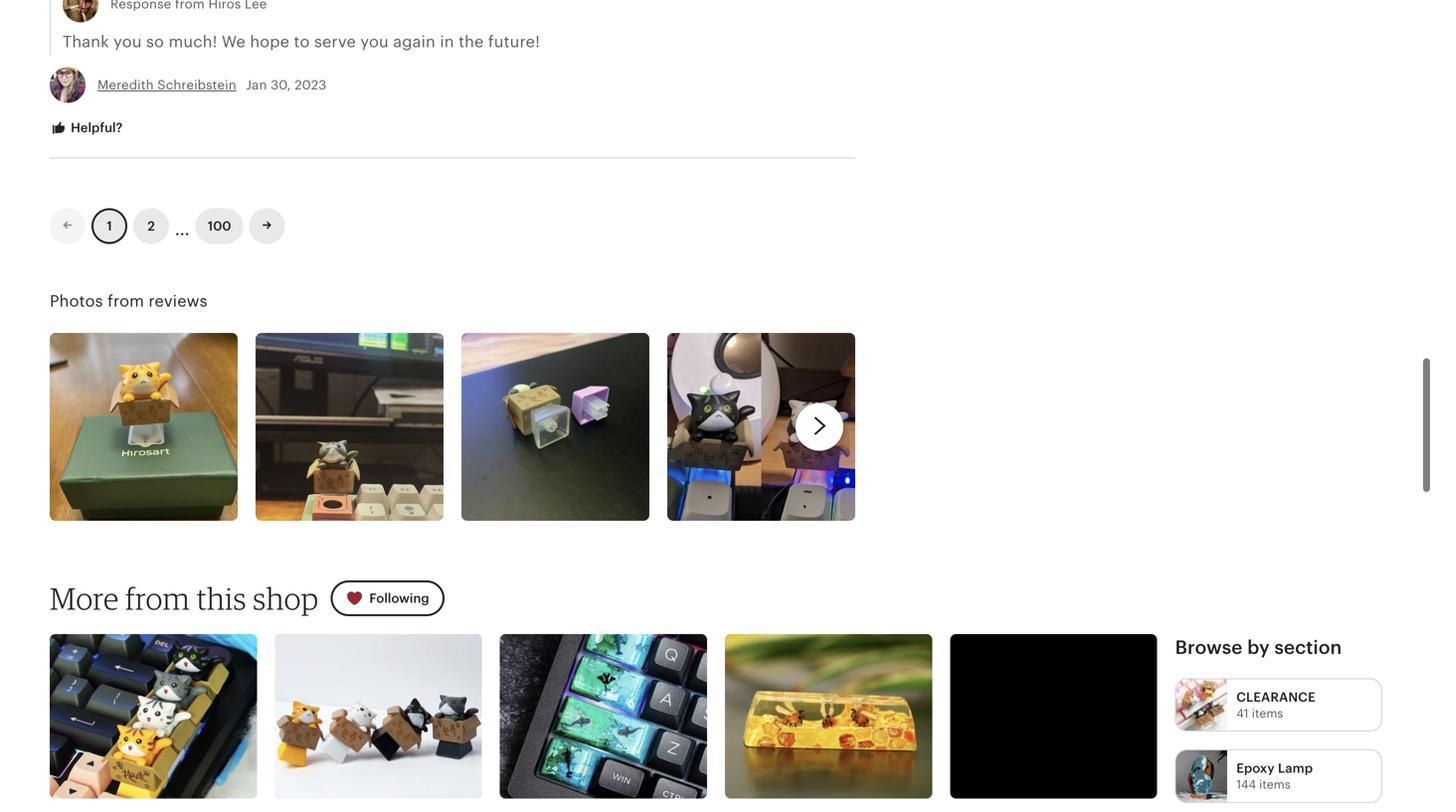Task type: vqa. For each thing, say whether or not it's contained in the screenshot.
306 link
no



Task type: locate. For each thing, give the bounding box(es) containing it.
1 vertical spatial from
[[125, 580, 190, 617]]

from left this
[[125, 580, 190, 617]]

2 cute cat keycaps handmade sa and oem keycaps, kitty resin artisan keycap for cherry mx mechanical keyboard, anniversary gifts for wife image from the left
[[275, 635, 482, 799]]

following
[[370, 591, 430, 606]]

100 link
[[196, 208, 243, 244]]

following button
[[331, 581, 444, 617]]

you left so
[[114, 33, 142, 51]]

items down clearance
[[1252, 707, 1284, 721]]

cheese resin keycap, cheese artisan keycap for esc, cheese backspace keycap, cheese spacebar, food lover gift, gift for him image
[[951, 635, 1158, 799]]

…
[[175, 212, 190, 241]]

you right "serve"
[[361, 33, 389, 51]]

cute bee and honey keycap sweet honey bees artisan keycap custom escape keycap flower keycap sa profile cherry mx keycap kawaii keycap image
[[725, 635, 933, 799]]

clearance
[[1237, 691, 1316, 706]]

0 horizontal spatial you
[[114, 33, 142, 51]]

1 vertical spatial items
[[1260, 778, 1291, 792]]

meredith
[[98, 78, 154, 92]]

from
[[108, 293, 144, 311], [125, 580, 190, 617]]

photos
[[50, 293, 103, 311]]

0 vertical spatial from
[[108, 293, 144, 311]]

cute cat keycaps handmade sa and oem keycaps, kitty resin artisan keycap for cherry mx mechanical keyboard, anniversary gifts for wife image
[[50, 635, 257, 799], [275, 635, 482, 799]]

serve
[[314, 33, 356, 51]]

from right photos
[[108, 293, 144, 311]]

jan
[[246, 78, 267, 92]]

1 you from the left
[[114, 33, 142, 51]]

future!
[[488, 33, 540, 51]]

browse
[[1176, 637, 1243, 659]]

1 horizontal spatial cute cat keycaps handmade sa and oem keycaps, kitty resin artisan keycap for cherry mx mechanical keyboard, anniversary gifts for wife image
[[275, 635, 482, 799]]

0 vertical spatial items
[[1252, 707, 1284, 721]]

items inside epoxy lamp 144 items
[[1260, 778, 1291, 792]]

thank
[[63, 33, 109, 51]]

clearance 41 items
[[1237, 691, 1316, 721]]

from for this
[[125, 580, 190, 617]]

0 horizontal spatial cute cat keycaps handmade sa and oem keycaps, kitty resin artisan keycap for cherry mx mechanical keyboard, anniversary gifts for wife image
[[50, 635, 257, 799]]

in
[[440, 33, 454, 51]]

1 horizontal spatial you
[[361, 33, 389, 51]]

you
[[114, 33, 142, 51], [361, 33, 389, 51]]

whale shark keycaps manta ray resin artisan keycap for esc mechanical keyboard orca whale handmade keycap christmas gift for son image
[[500, 635, 707, 799]]

reviews
[[149, 293, 208, 311]]

1
[[107, 219, 112, 234]]

epoxy lamp 144 items
[[1237, 762, 1314, 792]]

epoxy
[[1237, 762, 1275, 777]]

items
[[1252, 707, 1284, 721], [1260, 778, 1291, 792]]

items down epoxy
[[1260, 778, 1291, 792]]

photos from reviews
[[50, 293, 208, 311]]

by
[[1248, 637, 1270, 659]]



Task type: describe. For each thing, give the bounding box(es) containing it.
hope
[[250, 33, 290, 51]]

again
[[393, 33, 436, 51]]

from for reviews
[[108, 293, 144, 311]]

so
[[146, 33, 164, 51]]

this
[[197, 580, 247, 617]]

144
[[1237, 778, 1257, 792]]

helpful?
[[68, 120, 123, 135]]

shop
[[253, 580, 319, 617]]

browse by section
[[1176, 637, 1343, 659]]

1 cute cat keycaps handmade sa and oem keycaps, kitty resin artisan keycap for cherry mx mechanical keyboard, anniversary gifts for wife image from the left
[[50, 635, 257, 799]]

we
[[222, 33, 246, 51]]

more
[[50, 580, 119, 617]]

schreibstein
[[157, 78, 237, 92]]

2 link
[[133, 208, 169, 244]]

the
[[459, 33, 484, 51]]

100
[[208, 219, 231, 234]]

helpful? button
[[35, 110, 138, 147]]

lamp
[[1279, 762, 1314, 777]]

1 link
[[92, 208, 127, 244]]

41
[[1237, 707, 1249, 721]]

items inside clearance 41 items
[[1252, 707, 1284, 721]]

meredith schreibstein jan 30, 2023
[[98, 78, 327, 92]]

2023
[[295, 78, 327, 92]]

2
[[147, 219, 155, 234]]

see more listings in the clearance section image
[[1177, 680, 1228, 732]]

meredith schreibstein link
[[98, 78, 237, 92]]

more from this shop
[[50, 580, 319, 617]]

much!
[[169, 33, 217, 51]]

see more listings in the epoxy lamp section image
[[1177, 751, 1228, 803]]

2 you from the left
[[361, 33, 389, 51]]

30,
[[271, 78, 291, 92]]

thank you so much! we hope to serve you again in the future!
[[63, 33, 540, 51]]

to
[[294, 33, 310, 51]]

section
[[1275, 637, 1343, 659]]



